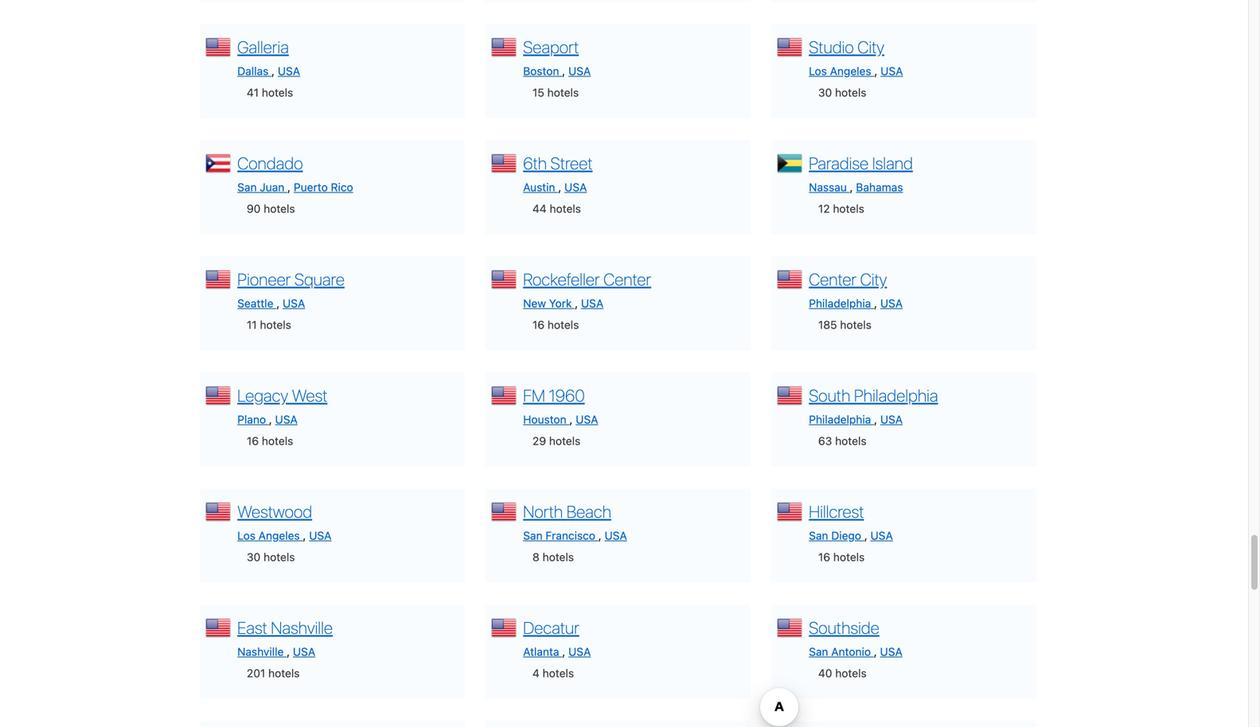 Task type: vqa. For each thing, say whether or not it's contained in the screenshot.


Task type: locate. For each thing, give the bounding box(es) containing it.
usa link down east nashville link
[[293, 646, 316, 659]]

, inside rockefeller center new york , usa
[[575, 297, 578, 310]]

2 horizontal spatial 16
[[819, 551, 831, 564]]

hillcrest link
[[809, 502, 865, 522]]

usa up 4 hotels at the bottom of page
[[569, 646, 591, 659]]

1 vertical spatial los
[[238, 529, 256, 543]]

new york link
[[523, 297, 575, 310]]

decatur
[[523, 618, 580, 638]]

los
[[809, 64, 827, 77], [238, 529, 256, 543]]

hotels
[[262, 86, 293, 99], [548, 86, 579, 99], [836, 86, 867, 99], [264, 202, 295, 215], [550, 202, 581, 215], [833, 202, 865, 215], [260, 318, 291, 332], [548, 318, 579, 332], [841, 318, 872, 332], [262, 435, 293, 448], [549, 435, 581, 448], [836, 435, 867, 448], [264, 551, 295, 564], [543, 551, 574, 564], [834, 551, 865, 564], [268, 667, 300, 680], [543, 667, 574, 680], [836, 667, 867, 680]]

1 horizontal spatial 16
[[533, 318, 545, 332]]

usa down "1960"
[[576, 413, 599, 426]]

east nashville nashville , usa
[[238, 618, 333, 659]]

usa link right antonio
[[881, 646, 903, 659]]

, right seattle
[[277, 297, 280, 310]]

15 hotels
[[533, 86, 579, 99]]

2 philadelphia link from the top
[[809, 413, 875, 426]]

puerto rico link
[[294, 181, 353, 194]]

condado link
[[238, 153, 303, 173]]

0 horizontal spatial 30 hotels
[[247, 551, 295, 564]]

usa inside the seaport boston , usa
[[569, 64, 591, 77]]

san inside north beach san francisco , usa
[[523, 529, 543, 543]]

angeles inside westwood los angeles , usa
[[259, 529, 300, 543]]

, down "1960"
[[570, 413, 573, 426]]

hotels right 12
[[833, 202, 865, 215]]

los angeles link down westwood
[[238, 529, 303, 543]]

hotels for westwood
[[264, 551, 295, 564]]

usa inside rockefeller center new york , usa
[[581, 297, 604, 310]]

, inside center city philadelphia , usa
[[875, 297, 878, 310]]

center city link
[[809, 269, 888, 289]]

0 vertical spatial los
[[809, 64, 827, 77]]

philadelphia up 185 hotels
[[809, 297, 872, 310]]

0 vertical spatial angeles
[[830, 64, 872, 77]]

san
[[238, 181, 257, 194], [523, 529, 543, 543], [809, 529, 829, 543], [809, 646, 829, 659]]

york
[[549, 297, 572, 310]]

1 philadelphia link from the top
[[809, 297, 875, 310]]

san inside condado san juan , puerto rico
[[238, 181, 257, 194]]

pioneer
[[238, 269, 291, 289]]

30 hotels
[[819, 86, 867, 99], [247, 551, 295, 564]]

usa link for rockefeller center
[[581, 297, 604, 310]]

usa link
[[278, 64, 300, 77], [569, 64, 591, 77], [881, 64, 904, 77], [565, 181, 587, 194], [283, 297, 305, 310], [581, 297, 604, 310], [881, 297, 903, 310], [275, 413, 298, 426], [576, 413, 599, 426], [881, 413, 903, 426], [309, 529, 332, 543], [605, 529, 627, 543], [871, 529, 894, 543], [293, 646, 316, 659], [569, 646, 591, 659], [881, 646, 903, 659]]

hotels right 63
[[836, 435, 867, 448]]

philadelphia link up 185 hotels
[[809, 297, 875, 310]]

, right 'atlanta'
[[563, 646, 566, 659]]

, right austin at the left
[[559, 181, 562, 194]]

usa link down "1960"
[[576, 413, 599, 426]]

29
[[533, 435, 546, 448]]

nassau link
[[809, 181, 850, 194]]

16 for hillcrest
[[819, 551, 831, 564]]

, right juan
[[288, 181, 291, 194]]

usa up "15 hotels"
[[569, 64, 591, 77]]

usa link for pioneer square
[[283, 297, 305, 310]]

0 horizontal spatial 16
[[247, 435, 259, 448]]

city inside studio city los angeles , usa
[[858, 37, 885, 57]]

, down westwood
[[303, 529, 306, 543]]

san diego link
[[809, 529, 865, 543]]

, inside decatur atlanta , usa
[[563, 646, 566, 659]]

usa link down the rockefeller center link
[[581, 297, 604, 310]]

austin link
[[523, 181, 559, 194]]

, right the 'boston'
[[562, 64, 566, 77]]

1 vertical spatial 16 hotels
[[247, 435, 293, 448]]

southside
[[809, 618, 880, 638]]

, inside hillcrest san diego , usa
[[865, 529, 868, 543]]

usa link down street
[[565, 181, 587, 194]]

antonio
[[832, 646, 871, 659]]

rockefeller
[[523, 269, 600, 289]]

30 hotels down studio city los angeles , usa
[[819, 86, 867, 99]]

1 horizontal spatial angeles
[[830, 64, 872, 77]]

hillcrest san diego , usa
[[809, 502, 894, 543]]

usa down east nashville link
[[293, 646, 316, 659]]

0 vertical spatial city
[[858, 37, 885, 57]]

1 horizontal spatial 30 hotels
[[819, 86, 867, 99]]

16 down new
[[533, 318, 545, 332]]

hotels for 6th
[[550, 202, 581, 215]]

los down the 'westwood' link
[[238, 529, 256, 543]]

16 for legacy
[[247, 435, 259, 448]]

nashville up '201'
[[238, 646, 284, 659]]

16 hotels
[[533, 318, 579, 332], [247, 435, 293, 448], [819, 551, 865, 564]]

usa down legacy west link
[[275, 413, 298, 426]]

usa down beach
[[605, 529, 627, 543]]

galleria link
[[238, 37, 289, 57]]

1 vertical spatial angeles
[[259, 529, 300, 543]]

30 down westwood los angeles , usa
[[247, 551, 261, 564]]

1 horizontal spatial los angeles link
[[809, 64, 875, 77]]

usa down center city link
[[881, 297, 903, 310]]

san inside the southside san antonio , usa
[[809, 646, 829, 659]]

usa link for north beach
[[605, 529, 627, 543]]

0 horizontal spatial los
[[238, 529, 256, 543]]

usa link down south philadelphia link
[[881, 413, 903, 426]]

south
[[809, 386, 851, 406]]

center up the 185 on the right
[[809, 269, 857, 289]]

16
[[533, 318, 545, 332], [247, 435, 259, 448], [819, 551, 831, 564]]

hotels right 44
[[550, 202, 581, 215]]

usa link up 4 hotels at the bottom of page
[[569, 646, 591, 659]]

30 hotels down westwood los angeles , usa
[[247, 551, 295, 564]]

los angeles link for city
[[809, 64, 875, 77]]

dallas
[[238, 64, 269, 77]]

16 down plano link
[[247, 435, 259, 448]]

hotels for rockefeller
[[548, 318, 579, 332]]

philadelphia
[[809, 297, 872, 310], [855, 386, 939, 406], [809, 413, 872, 426]]

2 vertical spatial philadelphia
[[809, 413, 872, 426]]

hotels down westwood los angeles , usa
[[264, 551, 295, 564]]

hotels right 15
[[548, 86, 579, 99]]

usa inside galleria dallas , usa
[[278, 64, 300, 77]]

, down beach
[[599, 529, 602, 543]]

1 center from the left
[[604, 269, 652, 289]]

usa down street
[[565, 181, 587, 194]]

san francisco link
[[523, 529, 599, 543]]

los down studio
[[809, 64, 827, 77]]

island
[[873, 153, 913, 173]]

, inside pioneer square seattle , usa
[[277, 297, 280, 310]]

hotels down studio city los angeles , usa
[[836, 86, 867, 99]]

new
[[523, 297, 546, 310]]

hotels down antonio
[[836, 667, 867, 680]]

16 hotels for center
[[533, 318, 579, 332]]

city up 185 hotels
[[861, 269, 888, 289]]

0 vertical spatial 30 hotels
[[819, 86, 867, 99]]

16 hotels for west
[[247, 435, 293, 448]]

galleria
[[238, 37, 289, 57]]

decatur atlanta , usa
[[523, 618, 591, 659]]

east nashville link
[[238, 618, 333, 638]]

44
[[533, 202, 547, 215]]

decatur link
[[523, 618, 580, 638]]

hotels down the diego
[[834, 551, 865, 564]]

1 vertical spatial 30
[[247, 551, 261, 564]]

, inside legacy west plano , usa
[[269, 413, 272, 426]]

hotels right '201'
[[268, 667, 300, 680]]

east
[[238, 618, 267, 638]]

0 vertical spatial 16 hotels
[[533, 318, 579, 332]]

usa link for southside
[[881, 646, 903, 659]]

city for studio city
[[858, 37, 885, 57]]

city right studio
[[858, 37, 885, 57]]

hotels right 29 on the bottom left
[[549, 435, 581, 448]]

0 horizontal spatial 30
[[247, 551, 261, 564]]

pioneer square link
[[238, 269, 345, 289]]

san up 40
[[809, 646, 829, 659]]

usa right antonio
[[881, 646, 903, 659]]

0 vertical spatial philadelphia
[[809, 297, 872, 310]]

boston
[[523, 64, 559, 77]]

usa down south philadelphia link
[[881, 413, 903, 426]]

hotels down san francisco link
[[543, 551, 574, 564]]

, inside the southside san antonio , usa
[[874, 646, 878, 659]]

2 horizontal spatial 16 hotels
[[819, 551, 865, 564]]

, down east nashville link
[[287, 646, 290, 659]]

francisco
[[546, 529, 596, 543]]

san left the diego
[[809, 529, 829, 543]]

0 vertical spatial 16
[[533, 318, 545, 332]]

, down studio city link
[[875, 64, 878, 77]]

north beach san francisco , usa
[[523, 502, 627, 543]]

0 vertical spatial 30
[[819, 86, 833, 99]]

usa inside north beach san francisco , usa
[[605, 529, 627, 543]]

hotels for south
[[836, 435, 867, 448]]

, down center city link
[[875, 297, 878, 310]]

2 center from the left
[[809, 269, 857, 289]]

29 hotels
[[533, 435, 581, 448]]

, inside westwood los angeles , usa
[[303, 529, 306, 543]]

1 horizontal spatial 16 hotels
[[533, 318, 579, 332]]

legacy west plano , usa
[[238, 386, 328, 426]]

usa link for east nashville
[[293, 646, 316, 659]]

plano link
[[238, 413, 269, 426]]

usa link up the "41 hotels"
[[278, 64, 300, 77]]

1 vertical spatial 16
[[247, 435, 259, 448]]

0 vertical spatial philadelphia link
[[809, 297, 875, 310]]

hotels for studio
[[836, 86, 867, 99]]

16 hotels down plano link
[[247, 435, 293, 448]]

paradise island nassau , bahamas
[[809, 153, 913, 194]]

philadelphia right south
[[855, 386, 939, 406]]

san for condado
[[238, 181, 257, 194]]

, right dallas
[[272, 64, 275, 77]]

diego
[[832, 529, 862, 543]]

west
[[292, 386, 328, 406]]

usa link up "15 hotels"
[[569, 64, 591, 77]]

city inside center city philadelphia , usa
[[861, 269, 888, 289]]

usa right the diego
[[871, 529, 894, 543]]

1 vertical spatial los angeles link
[[238, 529, 303, 543]]

houston
[[523, 413, 567, 426]]

usa link down beach
[[605, 529, 627, 543]]

0 vertical spatial nashville
[[271, 618, 333, 638]]

angeles down studio city link
[[830, 64, 872, 77]]

hotels for hillcrest
[[834, 551, 865, 564]]

11
[[247, 318, 257, 332]]

san inside hillcrest san diego , usa
[[809, 529, 829, 543]]

usa inside pioneer square seattle , usa
[[283, 297, 305, 310]]

185
[[819, 318, 838, 332]]

, inside the seaport boston , usa
[[562, 64, 566, 77]]

1 horizontal spatial 30
[[819, 86, 833, 99]]

center right rockefeller
[[604, 269, 652, 289]]

philadelphia inside center city philadelphia , usa
[[809, 297, 872, 310]]

usa link down legacy west link
[[275, 413, 298, 426]]

seattle
[[238, 297, 274, 310]]

los angeles link
[[809, 64, 875, 77], [238, 529, 303, 543]]

, down south philadelphia link
[[875, 413, 878, 426]]

philadelphia for philadelphia
[[809, 413, 872, 426]]

16 hotels down the diego
[[819, 551, 865, 564]]

hotels for east
[[268, 667, 300, 680]]

0 horizontal spatial 16 hotels
[[247, 435, 293, 448]]

hotels for paradise
[[833, 202, 865, 215]]

usa down pioneer square link
[[283, 297, 305, 310]]

2 vertical spatial 16 hotels
[[819, 551, 865, 564]]

hotels right 11
[[260, 318, 291, 332]]

, inside paradise island nassau , bahamas
[[850, 181, 854, 194]]

1 horizontal spatial center
[[809, 269, 857, 289]]

nassau
[[809, 181, 847, 194]]

hotels for legacy
[[262, 435, 293, 448]]

30 hotels for city
[[819, 86, 867, 99]]

usa link down pioneer square link
[[283, 297, 305, 310]]

juan
[[260, 181, 285, 194]]

nashville up nashville link
[[271, 618, 333, 638]]

1 vertical spatial city
[[861, 269, 888, 289]]

usa down westwood
[[309, 529, 332, 543]]

0 horizontal spatial center
[[604, 269, 652, 289]]

hotels for fm
[[549, 435, 581, 448]]

center inside center city philadelphia , usa
[[809, 269, 857, 289]]

1 vertical spatial 30 hotels
[[247, 551, 295, 564]]

usa inside 6th street austin , usa
[[565, 181, 587, 194]]

philadelphia link up 63 hotels
[[809, 413, 875, 426]]

16 hotels down york
[[533, 318, 579, 332]]

san up the 90
[[238, 181, 257, 194]]

hillcrest
[[809, 502, 865, 522]]

angeles down westwood
[[259, 529, 300, 543]]

hotels right 41 in the left of the page
[[262, 86, 293, 99]]

, right antonio
[[874, 646, 878, 659]]

63
[[819, 435, 833, 448]]

southside san antonio , usa
[[809, 618, 903, 659]]

usa down studio city link
[[881, 64, 904, 77]]

san up 8
[[523, 529, 543, 543]]

2 vertical spatial 16
[[819, 551, 831, 564]]

, inside "fm 1960 houston , usa"
[[570, 413, 573, 426]]

4
[[533, 667, 540, 680]]

30 down studio
[[819, 86, 833, 99]]

philadelphia link
[[809, 297, 875, 310], [809, 413, 875, 426]]

angeles
[[830, 64, 872, 77], [259, 529, 300, 543]]

hotels for condado
[[264, 202, 295, 215]]

201
[[247, 667, 265, 680]]

, right the diego
[[865, 529, 868, 543]]

hotels down york
[[548, 318, 579, 332]]

hotels down juan
[[264, 202, 295, 215]]

hotels right the 185 on the right
[[841, 318, 872, 332]]

usa link down westwood
[[309, 529, 332, 543]]

0 horizontal spatial angeles
[[259, 529, 300, 543]]

usa down the rockefeller center link
[[581, 297, 604, 310]]

1 vertical spatial philadelphia link
[[809, 413, 875, 426]]

hotels down plano link
[[262, 435, 293, 448]]

1 horizontal spatial los
[[809, 64, 827, 77]]

austin
[[523, 181, 556, 194]]

hotels for pioneer
[[260, 318, 291, 332]]

hotels right 4
[[543, 667, 574, 680]]

4 hotels
[[533, 667, 574, 680]]

philadelphia up 63 hotels
[[809, 413, 872, 426]]

, right york
[[575, 297, 578, 310]]

usa up the "41 hotels"
[[278, 64, 300, 77]]

,
[[272, 64, 275, 77], [562, 64, 566, 77], [875, 64, 878, 77], [288, 181, 291, 194], [559, 181, 562, 194], [850, 181, 854, 194], [277, 297, 280, 310], [575, 297, 578, 310], [875, 297, 878, 310], [269, 413, 272, 426], [570, 413, 573, 426], [875, 413, 878, 426], [303, 529, 306, 543], [599, 529, 602, 543], [865, 529, 868, 543], [287, 646, 290, 659], [563, 646, 566, 659], [874, 646, 878, 659]]

usa
[[278, 64, 300, 77], [569, 64, 591, 77], [881, 64, 904, 77], [565, 181, 587, 194], [283, 297, 305, 310], [581, 297, 604, 310], [881, 297, 903, 310], [275, 413, 298, 426], [576, 413, 599, 426], [881, 413, 903, 426], [309, 529, 332, 543], [605, 529, 627, 543], [871, 529, 894, 543], [293, 646, 316, 659], [569, 646, 591, 659], [881, 646, 903, 659]]

, right plano in the bottom of the page
[[269, 413, 272, 426]]

los angeles link down studio city link
[[809, 64, 875, 77]]

square
[[295, 269, 345, 289]]

south philadelphia link
[[809, 386, 939, 406]]

usa link down center city link
[[881, 297, 903, 310]]

usa link right the diego
[[871, 529, 894, 543]]

15
[[533, 86, 545, 99]]

, right nassau
[[850, 181, 854, 194]]

30 for city
[[819, 86, 833, 99]]

0 horizontal spatial los angeles link
[[238, 529, 303, 543]]

usa link down studio city link
[[881, 64, 904, 77]]

16 for rockefeller
[[533, 318, 545, 332]]

16 down "san diego" link
[[819, 551, 831, 564]]

0 vertical spatial los angeles link
[[809, 64, 875, 77]]



Task type: describe. For each thing, give the bounding box(es) containing it.
fm 1960 houston , usa
[[523, 386, 599, 426]]

rockefeller center new york , usa
[[523, 269, 652, 310]]

1 vertical spatial nashville
[[238, 646, 284, 659]]

90 hotels
[[247, 202, 295, 215]]

san antonio link
[[809, 646, 874, 659]]

, inside south philadelphia philadelphia , usa
[[875, 413, 878, 426]]

usa link for seaport
[[569, 64, 591, 77]]

studio
[[809, 37, 854, 57]]

6th street austin , usa
[[523, 153, 593, 194]]

puerto
[[294, 181, 328, 194]]

philadelphia link for center
[[809, 297, 875, 310]]

usa inside the southside san antonio , usa
[[881, 646, 903, 659]]

16 hotels for san
[[819, 551, 865, 564]]

hotels for decatur
[[543, 667, 574, 680]]

street
[[551, 153, 593, 173]]

bahamas link
[[857, 181, 904, 194]]

houston link
[[523, 413, 570, 426]]

40
[[819, 667, 833, 680]]

galleria dallas , usa
[[238, 37, 300, 77]]

usa inside decatur atlanta , usa
[[569, 646, 591, 659]]

hotels for north
[[543, 551, 574, 564]]

usa inside studio city los angeles , usa
[[881, 64, 904, 77]]

angeles inside studio city los angeles , usa
[[830, 64, 872, 77]]

westwood los angeles , usa
[[238, 502, 332, 543]]

12
[[819, 202, 830, 215]]

atlanta
[[523, 646, 560, 659]]

usa link for decatur
[[569, 646, 591, 659]]

usa link for center city
[[881, 297, 903, 310]]

usa link for legacy west
[[275, 413, 298, 426]]

north
[[523, 502, 563, 522]]

8 hotels
[[533, 551, 574, 564]]

seattle link
[[238, 297, 277, 310]]

studio city los angeles , usa
[[809, 37, 904, 77]]

san for southside
[[809, 646, 829, 659]]

usa inside center city philadelphia , usa
[[881, 297, 903, 310]]

north beach link
[[523, 502, 612, 522]]

201 hotels
[[247, 667, 300, 680]]

southside link
[[809, 618, 880, 638]]

usa inside south philadelphia philadelphia , usa
[[881, 413, 903, 426]]

185 hotels
[[819, 318, 872, 332]]

plano
[[238, 413, 266, 426]]

city for center city
[[861, 269, 888, 289]]

41 hotels
[[247, 86, 293, 99]]

boston link
[[523, 64, 562, 77]]

usa link for studio city
[[881, 64, 904, 77]]

44 hotels
[[533, 202, 581, 215]]

usa link for fm 1960
[[576, 413, 599, 426]]

, inside galleria dallas , usa
[[272, 64, 275, 77]]

westwood
[[238, 502, 312, 522]]

san for hillcrest
[[809, 529, 829, 543]]

, inside condado san juan , puerto rico
[[288, 181, 291, 194]]

philadelphia link for south
[[809, 413, 875, 426]]

los inside westwood los angeles , usa
[[238, 529, 256, 543]]

1 vertical spatial philadelphia
[[855, 386, 939, 406]]

hotels for galleria
[[262, 86, 293, 99]]

6th street link
[[523, 153, 593, 173]]

1960
[[549, 386, 585, 406]]

bahamas
[[857, 181, 904, 194]]

rockefeller center link
[[523, 269, 652, 289]]

legacy west link
[[238, 386, 328, 406]]

westwood link
[[238, 502, 312, 522]]

fm 1960 link
[[523, 386, 585, 406]]

seaport link
[[523, 37, 579, 57]]

fm
[[523, 386, 546, 406]]

usa link for 6th street
[[565, 181, 587, 194]]

, inside 6th street austin , usa
[[559, 181, 562, 194]]

usa link for galleria
[[278, 64, 300, 77]]

los inside studio city los angeles , usa
[[809, 64, 827, 77]]

dallas link
[[238, 64, 272, 77]]

paradise
[[809, 153, 869, 173]]

condado
[[238, 153, 303, 173]]

, inside north beach san francisco , usa
[[599, 529, 602, 543]]

40 hotels
[[819, 667, 867, 680]]

condado san juan , puerto rico
[[238, 153, 353, 194]]

atlanta link
[[523, 646, 563, 659]]

usa link for westwood
[[309, 529, 332, 543]]

philadelphia for city
[[809, 297, 872, 310]]

usa link for hillcrest
[[871, 529, 894, 543]]

seaport boston , usa
[[523, 37, 591, 77]]

8
[[533, 551, 540, 564]]

, inside studio city los angeles , usa
[[875, 64, 878, 77]]

90
[[247, 202, 261, 215]]

usa link for south philadelphia
[[881, 413, 903, 426]]

usa inside hillcrest san diego , usa
[[871, 529, 894, 543]]

41
[[247, 86, 259, 99]]

center city philadelphia , usa
[[809, 269, 903, 310]]

30 hotels for los
[[247, 551, 295, 564]]

, inside east nashville nashville , usa
[[287, 646, 290, 659]]

rico
[[331, 181, 353, 194]]

usa inside westwood los angeles , usa
[[309, 529, 332, 543]]

usa inside "fm 1960 houston , usa"
[[576, 413, 599, 426]]

hotels for southside
[[836, 667, 867, 680]]

6th
[[523, 153, 547, 173]]

hotels for center
[[841, 318, 872, 332]]

pioneer square seattle , usa
[[238, 269, 345, 310]]

30 for los
[[247, 551, 261, 564]]

seaport
[[523, 37, 579, 57]]

los angeles link for los
[[238, 529, 303, 543]]

center inside rockefeller center new york , usa
[[604, 269, 652, 289]]

12 hotels
[[819, 202, 865, 215]]

san juan link
[[238, 181, 288, 194]]

63 hotels
[[819, 435, 867, 448]]

nashville link
[[238, 646, 287, 659]]

hotels for seaport
[[548, 86, 579, 99]]

usa inside east nashville nashville , usa
[[293, 646, 316, 659]]

south philadelphia philadelphia , usa
[[809, 386, 939, 426]]

usa inside legacy west plano , usa
[[275, 413, 298, 426]]

beach
[[567, 502, 612, 522]]

paradise island link
[[809, 153, 913, 173]]



